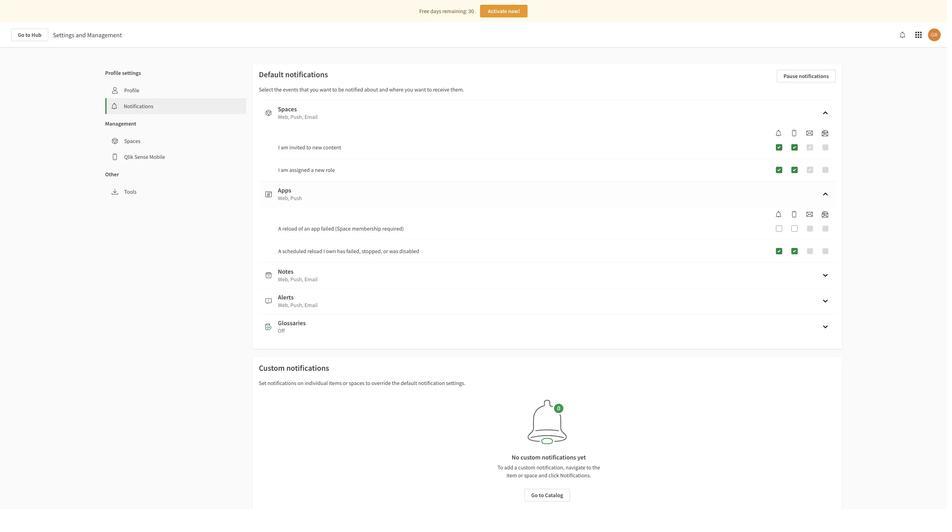 Task type: locate. For each thing, give the bounding box(es) containing it.
new left content
[[312, 144, 322, 151]]

1 horizontal spatial want
[[414, 86, 426, 93]]

new left role
[[315, 166, 325, 174]]

notifications up the that
[[285, 69, 328, 79]]

(space
[[335, 225, 351, 232]]

push, inside notes web, push, email
[[291, 276, 303, 283]]

the left default
[[392, 380, 400, 387]]

profile for profile settings
[[105, 69, 121, 76]]

0 vertical spatial a
[[278, 225, 281, 232]]

push notifications in qlik sense mobile image
[[791, 130, 797, 136], [791, 211, 797, 218]]

web, inside "alerts web, push, email"
[[278, 302, 289, 309]]

a inside 'no custom notifications yet to add a custom notification, navigate to the item or space and click notifications.'
[[515, 464, 517, 471]]

to right navigate at the bottom right of the page
[[587, 464, 592, 471]]

0 horizontal spatial or
[[343, 380, 348, 387]]

profile for profile
[[124, 87, 139, 94]]

set notifications on individual items or spaces to override the default notification settings.
[[259, 380, 466, 387]]

am
[[281, 144, 288, 151], [281, 166, 288, 174]]

glossaries off
[[278, 319, 306, 334]]

0 vertical spatial i
[[278, 144, 280, 151]]

notifications when using qlik sense in a browser image left notifications sent to your email icon
[[776, 130, 782, 136]]

events
[[283, 86, 298, 93]]

1 horizontal spatial you
[[405, 86, 413, 93]]

sense
[[135, 153, 148, 160]]

want left be
[[320, 86, 331, 93]]

email for alerts
[[305, 302, 318, 309]]

0 vertical spatial profile
[[105, 69, 121, 76]]

0 vertical spatial go
[[18, 31, 24, 38]]

web, down apps
[[278, 195, 289, 202]]

tools link
[[105, 184, 246, 200]]

push notifications in qlik sense mobile element
[[788, 130, 801, 136], [788, 211, 801, 218]]

2 notifications sent to your email element from the top
[[803, 211, 816, 218]]

1 horizontal spatial go
[[531, 492, 538, 499]]

2 push notifications in qlik sense mobile element from the top
[[788, 211, 801, 218]]

am left assigned
[[281, 166, 288, 174]]

web, inside the spaces web, push, email
[[278, 113, 289, 120]]

no custom notifications yet to add a custom notification, navigate to the item or space and click notifications.
[[498, 453, 600, 479]]

3 email from the top
[[305, 302, 318, 309]]

remaining:
[[442, 8, 467, 15]]

profile settings
[[105, 69, 141, 76]]

0 horizontal spatial want
[[320, 86, 331, 93]]

2 web, from the top
[[278, 195, 289, 202]]

2 horizontal spatial the
[[593, 464, 600, 471]]

or inside 'no custom notifications yet to add a custom notification, navigate to the item or space and click notifications.'
[[518, 472, 523, 479]]

notifications bundled in a daily email digest element
[[819, 130, 832, 136], [819, 211, 832, 218]]

push,
[[291, 113, 303, 120], [291, 276, 303, 283], [291, 302, 303, 309]]

qlik
[[124, 153, 133, 160]]

custom
[[521, 453, 541, 461], [518, 464, 536, 471]]

0 vertical spatial notifications when using qlik sense in a browser image
[[776, 130, 782, 136]]

days
[[431, 8, 441, 15]]

1 vertical spatial management
[[105, 120, 136, 127]]

profile left settings
[[105, 69, 121, 76]]

a scheduled reload i own has failed, stopped, or was disabled
[[278, 248, 419, 255]]

new
[[312, 144, 322, 151], [315, 166, 325, 174]]

custom up space
[[518, 464, 536, 471]]

1 vertical spatial spaces
[[124, 137, 140, 145]]

notifications for custom
[[286, 363, 329, 373]]

1 vertical spatial new
[[315, 166, 325, 174]]

a right assigned
[[311, 166, 314, 174]]

push notifications in qlik sense mobile image left notifications sent to your email icon
[[791, 130, 797, 136]]

web, for notes
[[278, 276, 289, 283]]

new for content
[[312, 144, 322, 151]]

notifications sent to your email element left notifications bundled in a daily email digest image
[[803, 130, 816, 136]]

notifications bundled in a daily email digest element right notifications sent to your email image
[[819, 211, 832, 218]]

to
[[498, 464, 503, 471]]

0 vertical spatial spaces
[[278, 105, 297, 113]]

you right the that
[[310, 86, 319, 93]]

and right settings
[[76, 31, 86, 39]]

1 notifications sent to your email element from the top
[[803, 130, 816, 136]]

1 vertical spatial notifications when using qlik sense in a browser image
[[776, 211, 782, 218]]

2 vertical spatial the
[[593, 464, 600, 471]]

0 vertical spatial push,
[[291, 113, 303, 120]]

0 vertical spatial notifications sent to your email element
[[803, 130, 816, 136]]

1 a from the top
[[278, 225, 281, 232]]

2 push, from the top
[[291, 276, 303, 283]]

web, inside apps web, push
[[278, 195, 289, 202]]

a right add
[[515, 464, 517, 471]]

spaces inside the spaces web, push, email
[[278, 105, 297, 113]]

or right the item
[[518, 472, 523, 479]]

1 vertical spatial email
[[305, 276, 318, 283]]

am left invited
[[281, 144, 288, 151]]

3 push, from the top
[[291, 302, 303, 309]]

0 vertical spatial reload
[[282, 225, 297, 232]]

spaces for spaces
[[124, 137, 140, 145]]

4 web, from the top
[[278, 302, 289, 309]]

notifications sent to your email element
[[803, 130, 816, 136], [803, 211, 816, 218]]

spaces for spaces web, push, email
[[278, 105, 297, 113]]

go left the hub
[[18, 31, 24, 38]]

push, down events
[[291, 113, 303, 120]]

1 vertical spatial push notifications in qlik sense mobile element
[[788, 211, 801, 218]]

notifications when using qlik sense in a browser element left notifications sent to your email image
[[772, 211, 785, 218]]

notifications bundled in a daily email digest image
[[822, 211, 828, 218]]

1 vertical spatial go
[[531, 492, 538, 499]]

spaces
[[278, 105, 297, 113], [124, 137, 140, 145]]

management
[[87, 31, 122, 39], [105, 120, 136, 127]]

notifications sent to your email element left notifications bundled in a daily email digest icon
[[803, 211, 816, 218]]

app
[[311, 225, 320, 232]]

1 notifications when using qlik sense in a browser element from the top
[[772, 130, 785, 136]]

2 am from the top
[[281, 166, 288, 174]]

notifications
[[285, 69, 328, 79], [799, 73, 829, 80], [286, 363, 329, 373], [268, 380, 297, 387], [542, 453, 576, 461]]

notifications when using qlik sense in a browser element for i am assigned a new role
[[772, 130, 785, 136]]

you right where
[[405, 86, 413, 93]]

0 vertical spatial notifications bundled in a daily email digest element
[[819, 130, 832, 136]]

notifications when using qlik sense in a browser image left notifications sent to your email image
[[776, 211, 782, 218]]

pause
[[784, 73, 798, 80]]

and
[[76, 31, 86, 39], [379, 86, 388, 93], [539, 472, 548, 479]]

failed
[[321, 225, 334, 232]]

push notifications in qlik sense mobile element left notifications sent to your email image
[[788, 211, 801, 218]]

or right items
[[343, 380, 348, 387]]

1 horizontal spatial a
[[515, 464, 517, 471]]

profile
[[105, 69, 121, 76], [124, 87, 139, 94]]

1 vertical spatial reload
[[308, 248, 322, 255]]

1 push notifications in qlik sense mobile image from the top
[[791, 130, 797, 136]]

profile up notifications
[[124, 87, 139, 94]]

push notifications in qlik sense mobile image for i am assigned a new role
[[791, 130, 797, 136]]

1 vertical spatial i
[[278, 166, 280, 174]]

email up "alerts web, push, email"
[[305, 276, 318, 283]]

to left catalog
[[539, 492, 544, 499]]

web,
[[278, 113, 289, 120], [278, 195, 289, 202], [278, 276, 289, 283], [278, 302, 289, 309]]

notifications down the custom
[[268, 380, 297, 387]]

activate now!
[[488, 8, 520, 15]]

1 vertical spatial notifications when using qlik sense in a browser element
[[772, 211, 785, 218]]

0 vertical spatial push notifications in qlik sense mobile element
[[788, 130, 801, 136]]

0 vertical spatial new
[[312, 144, 322, 151]]

0 vertical spatial am
[[281, 144, 288, 151]]

to inside go to hub link
[[25, 31, 30, 38]]

notifications up notification,
[[542, 453, 576, 461]]

30
[[469, 8, 474, 15]]

0 vertical spatial management
[[87, 31, 122, 39]]

2 email from the top
[[305, 276, 318, 283]]

default notifications
[[259, 69, 328, 79]]

add
[[504, 464, 513, 471]]

push
[[291, 195, 302, 202]]

1 vertical spatial push,
[[291, 276, 303, 283]]

notifications up on
[[286, 363, 329, 373]]

2 vertical spatial push,
[[291, 302, 303, 309]]

email for notes
[[305, 276, 318, 283]]

push notifications in qlik sense mobile image left notifications sent to your email image
[[791, 211, 797, 218]]

0 horizontal spatial and
[[76, 31, 86, 39]]

go to catalog
[[531, 492, 563, 499]]

0 horizontal spatial profile
[[105, 69, 121, 76]]

push notifications in qlik sense mobile image for a scheduled reload i own has failed, stopped, or was disabled
[[791, 211, 797, 218]]

1 vertical spatial profile
[[124, 87, 139, 94]]

i left assigned
[[278, 166, 280, 174]]

1 you from the left
[[310, 86, 319, 93]]

1 vertical spatial custom
[[518, 464, 536, 471]]

a left scheduled
[[278, 248, 281, 255]]

default
[[259, 69, 284, 79]]

1 horizontal spatial and
[[379, 86, 388, 93]]

2 horizontal spatial or
[[518, 472, 523, 479]]

a left of
[[278, 225, 281, 232]]

push, down notes
[[291, 276, 303, 283]]

1 am from the top
[[281, 144, 288, 151]]

1 vertical spatial push notifications in qlik sense mobile image
[[791, 211, 797, 218]]

go left catalog
[[531, 492, 538, 499]]

to left the hub
[[25, 31, 30, 38]]

own
[[326, 248, 336, 255]]

reload left of
[[282, 225, 297, 232]]

select the events that you want to be notified about and where you want to receive them.
[[259, 86, 464, 93]]

on
[[298, 380, 304, 387]]

0 horizontal spatial go
[[18, 31, 24, 38]]

2 vertical spatial or
[[518, 472, 523, 479]]

1 vertical spatial notifications sent to your email element
[[803, 211, 816, 218]]

you
[[310, 86, 319, 93], [405, 86, 413, 93]]

1 web, from the top
[[278, 113, 289, 120]]

2 you from the left
[[405, 86, 413, 93]]

2 notifications when using qlik sense in a browser image from the top
[[776, 211, 782, 218]]

1 email from the top
[[305, 113, 318, 120]]

be
[[338, 86, 344, 93]]

to inside 'no custom notifications yet to add a custom notification, navigate to the item or space and click notifications.'
[[587, 464, 592, 471]]

1 notifications when using qlik sense in a browser image from the top
[[776, 130, 782, 136]]

that
[[299, 86, 309, 93]]

go to hub
[[18, 31, 41, 38]]

notifications when using qlik sense in a browser element for a scheduled reload i own has failed, stopped, or was disabled
[[772, 211, 785, 218]]

0 vertical spatial push notifications in qlik sense mobile image
[[791, 130, 797, 136]]

push, down alerts
[[291, 302, 303, 309]]

0 horizontal spatial the
[[274, 86, 282, 93]]

the right navigate at the bottom right of the page
[[593, 464, 600, 471]]

notifications bundled in a daily email digest element right notifications sent to your email icon
[[819, 130, 832, 136]]

or left was
[[383, 248, 388, 255]]

content
[[323, 144, 341, 151]]

notifications right pause
[[799, 73, 829, 80]]

3 web, from the top
[[278, 276, 289, 283]]

reload
[[282, 225, 297, 232], [308, 248, 322, 255]]

no
[[512, 453, 519, 461]]

notifications when using qlik sense in a browser element
[[772, 130, 785, 136], [772, 211, 785, 218]]

email up glossaries
[[305, 302, 318, 309]]

0 horizontal spatial a
[[311, 166, 314, 174]]

1 vertical spatial am
[[281, 166, 288, 174]]

settings.
[[446, 380, 466, 387]]

web, down events
[[278, 113, 289, 120]]

1 vertical spatial a
[[515, 464, 517, 471]]

email
[[305, 113, 318, 120], [305, 276, 318, 283], [305, 302, 318, 309]]

has
[[337, 248, 345, 255]]

0 horizontal spatial spaces
[[124, 137, 140, 145]]

spaces up qlik
[[124, 137, 140, 145]]

am for assigned
[[281, 166, 288, 174]]

email inside notes web, push, email
[[305, 276, 318, 283]]

0 vertical spatial a
[[311, 166, 314, 174]]

push, inside "alerts web, push, email"
[[291, 302, 303, 309]]

push notifications in qlik sense mobile element left notifications sent to your email icon
[[788, 130, 801, 136]]

and left click
[[539, 472, 548, 479]]

1 notifications bundled in a daily email digest element from the top
[[819, 130, 832, 136]]

push, inside the spaces web, push, email
[[291, 113, 303, 120]]

email inside the spaces web, push, email
[[305, 113, 318, 120]]

web, for spaces
[[278, 113, 289, 120]]

1 vertical spatial a
[[278, 248, 281, 255]]

hub
[[32, 31, 41, 38]]

custom right the no
[[521, 453, 541, 461]]

1 horizontal spatial or
[[383, 248, 388, 255]]

2 horizontal spatial and
[[539, 472, 548, 479]]

push, for notes
[[291, 276, 303, 283]]

an
[[304, 225, 310, 232]]

web, inside notes web, push, email
[[278, 276, 289, 283]]

and right about
[[379, 86, 388, 93]]

2 a from the top
[[278, 248, 281, 255]]

2 vertical spatial email
[[305, 302, 318, 309]]

2 vertical spatial i
[[324, 248, 325, 255]]

role
[[326, 166, 335, 174]]

i for i am assigned a new role
[[278, 166, 280, 174]]

the right select
[[274, 86, 282, 93]]

1 push, from the top
[[291, 113, 303, 120]]

failed,
[[346, 248, 361, 255]]

1 vertical spatial notifications bundled in a daily email digest element
[[819, 211, 832, 218]]

0 vertical spatial notifications when using qlik sense in a browser element
[[772, 130, 785, 136]]

membership
[[352, 225, 381, 232]]

1 vertical spatial or
[[343, 380, 348, 387]]

web, down alerts
[[278, 302, 289, 309]]

notifications when using qlik sense in a browser image
[[776, 130, 782, 136], [776, 211, 782, 218]]

notifications when using qlik sense in a browser element left notifications sent to your email icon
[[772, 130, 785, 136]]

1 horizontal spatial profile
[[124, 87, 139, 94]]

the inside 'no custom notifications yet to add a custom notification, navigate to the item or space and click notifications.'
[[593, 464, 600, 471]]

1 push notifications in qlik sense mobile element from the top
[[788, 130, 801, 136]]

email inside "alerts web, push, email"
[[305, 302, 318, 309]]

notifications sent to your email element for i am assigned a new role
[[803, 130, 816, 136]]

go inside "button"
[[531, 492, 538, 499]]

web, down notes
[[278, 276, 289, 283]]

spaces down events
[[278, 105, 297, 113]]

reload left own at the left
[[308, 248, 322, 255]]

notifications.
[[560, 472, 591, 479]]

2 vertical spatial and
[[539, 472, 548, 479]]

1 horizontal spatial spaces
[[278, 105, 297, 113]]

2 want from the left
[[414, 86, 426, 93]]

individual
[[305, 380, 328, 387]]

2 notifications when using qlik sense in a browser element from the top
[[772, 211, 785, 218]]

the
[[274, 86, 282, 93], [392, 380, 400, 387], [593, 464, 600, 471]]

i left own at the left
[[324, 248, 325, 255]]

2 push notifications in qlik sense mobile image from the top
[[791, 211, 797, 218]]

notifications inside button
[[799, 73, 829, 80]]

space
[[524, 472, 538, 479]]

0 vertical spatial email
[[305, 113, 318, 120]]

0 horizontal spatial you
[[310, 86, 319, 93]]

1 horizontal spatial the
[[392, 380, 400, 387]]

want left 'receive'
[[414, 86, 426, 93]]

email down the that
[[305, 113, 318, 120]]

2 notifications bundled in a daily email digest element from the top
[[819, 211, 832, 218]]

pause notifications
[[784, 73, 829, 80]]

i left invited
[[278, 144, 280, 151]]



Task type: describe. For each thing, give the bounding box(es) containing it.
1 want from the left
[[320, 86, 331, 93]]

was
[[389, 248, 398, 255]]

custom notifications
[[259, 363, 329, 373]]

qlik sense mobile link
[[105, 149, 246, 165]]

notifications bundled in a daily email digest image
[[822, 130, 828, 136]]

notifications sent to your email image
[[807, 211, 813, 218]]

notification
[[418, 380, 445, 387]]

notes
[[278, 267, 294, 275]]

item
[[507, 472, 517, 479]]

push, for alerts
[[291, 302, 303, 309]]

to inside the go to catalog "button"
[[539, 492, 544, 499]]

greg robinson image
[[928, 29, 941, 41]]

am for invited
[[281, 144, 288, 151]]

go for go to hub
[[18, 31, 24, 38]]

to right spaces
[[366, 380, 371, 387]]

activate now! link
[[480, 5, 528, 17]]

catalog
[[545, 492, 563, 499]]

glossaries
[[278, 319, 306, 327]]

web, for apps
[[278, 195, 289, 202]]

push, for spaces
[[291, 113, 303, 120]]

go for go to catalog
[[531, 492, 538, 499]]

default
[[401, 380, 417, 387]]

free
[[419, 8, 429, 15]]

settings
[[122, 69, 141, 76]]

them.
[[451, 86, 464, 93]]

0 vertical spatial custom
[[521, 453, 541, 461]]

notification,
[[537, 464, 565, 471]]

1 horizontal spatial reload
[[308, 248, 322, 255]]

0 vertical spatial or
[[383, 248, 388, 255]]

spaces link
[[105, 133, 246, 149]]

notifications for pause
[[799, 73, 829, 80]]

select
[[259, 86, 273, 93]]

go to hub link
[[11, 29, 48, 41]]

alerts
[[278, 293, 294, 301]]

yet
[[578, 453, 586, 461]]

apps
[[278, 186, 291, 194]]

notifications bundled in a daily email digest element for i am assigned a new role
[[819, 130, 832, 136]]

notifications sent to your email element for a scheduled reload i own has failed, stopped, or was disabled
[[803, 211, 816, 218]]

to left be
[[332, 86, 337, 93]]

notifications link
[[106, 98, 246, 114]]

notifications when using qlik sense in a browser image for a scheduled reload i own has failed, stopped, or was disabled
[[776, 211, 782, 218]]

scheduled
[[282, 248, 306, 255]]

mobile
[[149, 153, 165, 160]]

about
[[364, 86, 378, 93]]

click
[[549, 472, 559, 479]]

i for i am invited to new content
[[278, 144, 280, 151]]

required)
[[382, 225, 404, 232]]

notes web, push, email
[[278, 267, 318, 283]]

activate
[[488, 8, 507, 15]]

now!
[[508, 8, 520, 15]]

profile link
[[105, 82, 246, 98]]

qlik sense mobile
[[124, 153, 165, 160]]

other
[[105, 171, 119, 178]]

1 vertical spatial the
[[392, 380, 400, 387]]

go to catalog button
[[525, 489, 570, 502]]

0 horizontal spatial reload
[[282, 225, 297, 232]]

pause notifications button
[[777, 70, 836, 82]]

navigate
[[566, 464, 586, 471]]

spaces web, push, email
[[278, 105, 318, 120]]

tools
[[124, 188, 137, 195]]

notifications sent to your email image
[[807, 130, 813, 136]]

notifications
[[124, 103, 153, 110]]

notified
[[345, 86, 363, 93]]

of
[[298, 225, 303, 232]]

settings and management
[[53, 31, 122, 39]]

i am assigned a new role
[[278, 166, 335, 174]]

stopped,
[[362, 248, 382, 255]]

a reload of an app failed (space membership required)
[[278, 225, 404, 232]]

0 vertical spatial and
[[76, 31, 86, 39]]

invited
[[289, 144, 305, 151]]

override
[[372, 380, 391, 387]]

where
[[389, 86, 404, 93]]

notifications bundled in a daily email digest element for a scheduled reload i own has failed, stopped, or was disabled
[[819, 211, 832, 218]]

notifications inside 'no custom notifications yet to add a custom notification, navigate to the item or space and click notifications.'
[[542, 453, 576, 461]]

alerts web, push, email
[[278, 293, 318, 309]]

notifications when using qlik sense in a browser image for i am assigned a new role
[[776, 130, 782, 136]]

notifications for default
[[285, 69, 328, 79]]

set
[[259, 380, 266, 387]]

apps web, push
[[278, 186, 302, 202]]

and inside 'no custom notifications yet to add a custom notification, navigate to the item or space and click notifications.'
[[539, 472, 548, 479]]

free days remaining: 30
[[419, 8, 474, 15]]

settings
[[53, 31, 74, 39]]

new for role
[[315, 166, 325, 174]]

disabled
[[400, 248, 419, 255]]

items
[[329, 380, 342, 387]]

push notifications in qlik sense mobile element for i am assigned a new role
[[788, 130, 801, 136]]

push notifications in qlik sense mobile element for a scheduled reload i own has failed, stopped, or was disabled
[[788, 211, 801, 218]]

assigned
[[289, 166, 310, 174]]

i am invited to new content
[[278, 144, 341, 151]]

to left 'receive'
[[427, 86, 432, 93]]

1 vertical spatial and
[[379, 86, 388, 93]]

email for spaces
[[305, 113, 318, 120]]

to right invited
[[307, 144, 311, 151]]

a for a scheduled reload i own has failed, stopped, or was disabled
[[278, 248, 281, 255]]

a for a reload of an app failed (space membership required)
[[278, 225, 281, 232]]

spaces
[[349, 380, 365, 387]]

0 vertical spatial the
[[274, 86, 282, 93]]

custom
[[259, 363, 285, 373]]

notifications for set
[[268, 380, 297, 387]]

web, for alerts
[[278, 302, 289, 309]]

receive
[[433, 86, 450, 93]]

off
[[278, 327, 285, 334]]



Task type: vqa. For each thing, say whether or not it's contained in the screenshot.
the 30
yes



